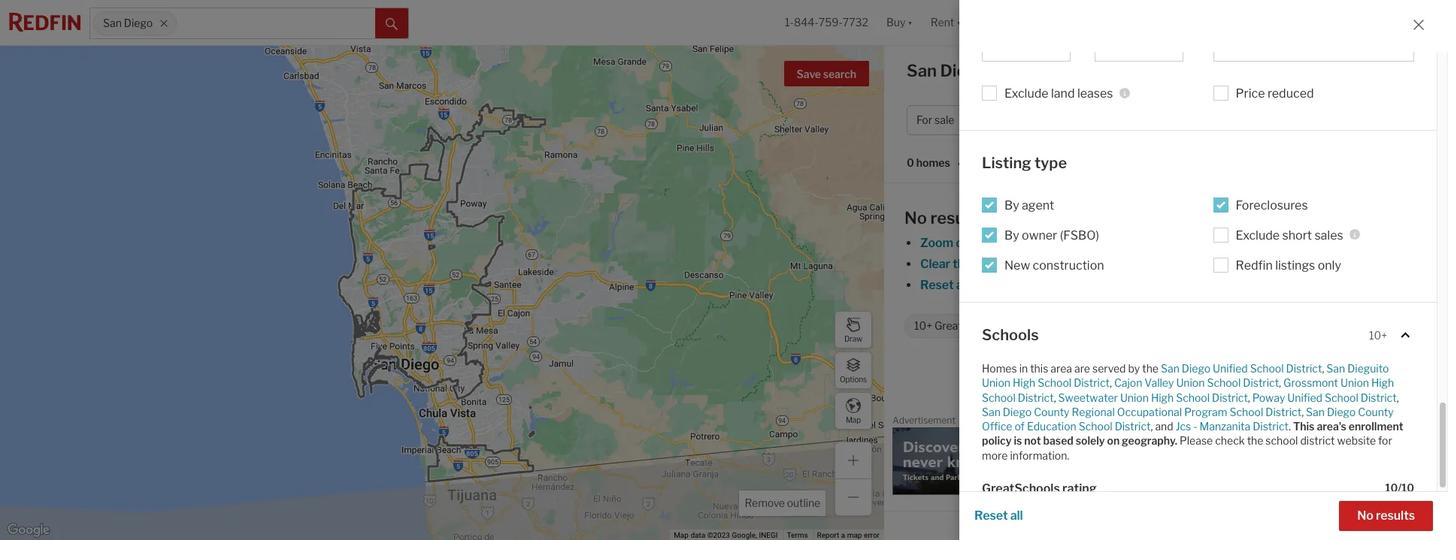 Task type: vqa. For each thing, say whether or not it's contained in the screenshot.
the within the please check the school district website for more information.
yes



Task type: locate. For each thing, give the bounding box(es) containing it.
county
[[1034, 406, 1070, 419], [1358, 406, 1394, 419]]

unified
[[1213, 362, 1248, 375], [1288, 391, 1323, 404]]

save
[[797, 68, 821, 80]]

0 vertical spatial for
[[1080, 61, 1103, 80]]

san diego
[[103, 17, 153, 30], [1198, 372, 1255, 387]]

, up enrollment at the right
[[1397, 391, 1399, 404]]

map right a
[[847, 532, 862, 540]]

2 horizontal spatial list box
[[1213, 32, 1414, 62]]

reset
[[920, 278, 954, 293], [975, 509, 1008, 523]]

rating up in
[[1004, 320, 1033, 333]]

exclude land leases
[[1005, 87, 1113, 101]]

1 horizontal spatial list box
[[1095, 32, 1183, 62]]

0 vertical spatial all
[[956, 278, 969, 293]]

unified up cajon valley union school district ,
[[1213, 362, 1248, 375]]

1 horizontal spatial homes
[[1021, 61, 1077, 80]]

reset down the clear
[[920, 278, 954, 293]]

0 horizontal spatial reset
[[920, 278, 954, 293]]

1 horizontal spatial report
[[1407, 418, 1430, 426]]

report
[[1407, 418, 1430, 426], [817, 532, 839, 540]]

1 horizontal spatial 10+
[[1369, 329, 1387, 342]]

0 horizontal spatial for
[[1080, 61, 1103, 80]]

sweetwater union high school district link
[[1058, 391, 1248, 404]]

the up reset all filters 'button'
[[953, 257, 972, 271]]

1 vertical spatial map
[[674, 532, 689, 540]]

results
[[931, 208, 985, 228], [1376, 509, 1415, 523]]

2 by from the top
[[1005, 228, 1019, 243]]

0 horizontal spatial the
[[953, 257, 972, 271]]

this area's enrollment policy is not based solely on geography.
[[982, 420, 1404, 448]]

no results inside button
[[1358, 509, 1415, 523]]

2 horizontal spatial high
[[1372, 377, 1394, 390]]

0 horizontal spatial report
[[817, 532, 839, 540]]

diego up poway
[[1222, 372, 1255, 387]]

1-844-759-7732 link
[[785, 16, 869, 29]]

the inside zoom out clear the map boundary reset all filters
[[953, 257, 972, 271]]

reduced
[[1268, 87, 1314, 101]]

sale
[[1106, 61, 1141, 80]]

short
[[1282, 228, 1312, 243]]

0 vertical spatial map
[[846, 415, 861, 424]]

10+ down reset all filters 'button'
[[914, 320, 932, 333]]

listing
[[982, 154, 1031, 172]]

reset all button
[[975, 502, 1023, 532]]

0 vertical spatial san diego
[[103, 17, 153, 30]]

1 horizontal spatial for
[[1378, 435, 1392, 448]]

ca
[[993, 61, 1017, 80]]

clear the map boundary button
[[920, 257, 1056, 271]]

10+ up dieguito
[[1369, 329, 1387, 342]]

,
[[1322, 362, 1324, 375], [1110, 377, 1114, 390], [1279, 377, 1281, 390], [1054, 391, 1058, 404], [1248, 391, 1250, 404], [1397, 391, 1399, 404], [1302, 406, 1304, 419], [1151, 420, 1155, 433]]

high for grossmont union high school district
[[1372, 377, 1394, 390]]

jcs - manzanita district link
[[1176, 420, 1289, 433]]

san inside sweetwater union high school district , poway unified school district , san diego county regional occupational program school district ,
[[982, 406, 1001, 419]]

san inside san diego county office of education school district
[[1306, 406, 1325, 419]]

redfin
[[1236, 258, 1273, 273], [1078, 372, 1115, 387]]

high down valley
[[1151, 391, 1174, 404]]

outline
[[787, 497, 820, 510]]

search
[[823, 68, 856, 80]]

by left owner
[[1005, 228, 1019, 243]]

school inside san dieguito union high school district
[[1038, 377, 1072, 390]]

1 horizontal spatial reset
[[975, 509, 1008, 523]]

sale
[[935, 114, 955, 127]]

1 horizontal spatial county
[[1358, 406, 1394, 419]]

new construction
[[1005, 258, 1104, 273]]

0 vertical spatial report
[[1407, 418, 1430, 426]]

1 horizontal spatial map
[[846, 415, 861, 424]]

and jcs - manzanita district .
[[1155, 420, 1293, 433]]

2 list box from the left
[[1095, 32, 1183, 62]]

school down "area"
[[1038, 377, 1072, 390]]

1 vertical spatial the
[[1142, 362, 1159, 375]]

district down san diego county regional occupational program school district link
[[1115, 420, 1151, 433]]

county up enrollment at the right
[[1358, 406, 1394, 419]]

redfin for redfin link
[[1078, 372, 1115, 387]]

high
[[1013, 377, 1036, 390], [1372, 377, 1394, 390], [1151, 391, 1174, 404]]

0 horizontal spatial map
[[674, 532, 689, 540]]

by for by owner (fsbo)
[[1005, 228, 1019, 243]]

google,
[[732, 532, 757, 540]]

ad
[[1432, 418, 1440, 426]]

report left ad
[[1407, 418, 1430, 426]]

diego up of
[[1003, 406, 1032, 419]]

, up poway
[[1279, 377, 1281, 390]]

school up "office"
[[982, 391, 1016, 404]]

map down options on the bottom right of the page
[[846, 415, 861, 424]]

1 vertical spatial san diego
[[1198, 372, 1255, 387]]

1 horizontal spatial unified
[[1288, 391, 1323, 404]]

high inside grossmont union high school district
[[1372, 377, 1394, 390]]

1 vertical spatial redfin
[[1078, 372, 1115, 387]]

1 vertical spatial report
[[817, 532, 839, 540]]

no
[[905, 208, 927, 228], [1358, 509, 1374, 523]]

owner
[[1022, 228, 1057, 243]]

all left filters
[[956, 278, 969, 293]]

listing type
[[982, 154, 1067, 172]]

0 horizontal spatial results
[[931, 208, 985, 228]]

1 horizontal spatial no results
[[1358, 509, 1415, 523]]

greatschools rating
[[982, 482, 1097, 496]]

report a map error link
[[817, 532, 880, 540]]

no results down 10
[[1358, 509, 1415, 523]]

solely
[[1076, 435, 1105, 448]]

school down san diego unified school district "link" at the bottom right of page
[[1207, 377, 1241, 390]]

terms
[[787, 532, 808, 540]]

0 vertical spatial unified
[[1213, 362, 1248, 375]]

0 horizontal spatial redfin
[[1078, 372, 1115, 387]]

zoom out button
[[920, 236, 976, 250]]

for up leases
[[1080, 61, 1103, 80]]

0 horizontal spatial 10+
[[914, 320, 932, 333]]

not
[[1024, 435, 1041, 448]]

list box up leases
[[1095, 32, 1183, 62]]

san diego, ca homes for sale
[[907, 61, 1141, 80]]

the right check
[[1247, 435, 1264, 448]]

0 vertical spatial rating
[[1004, 320, 1033, 333]]

by for by agent
[[1005, 198, 1019, 212]]

exclude down san diego, ca homes for sale
[[1005, 87, 1049, 101]]

0 horizontal spatial list box
[[982, 32, 1071, 62]]

homes up exclude land leases
[[1021, 61, 1077, 80]]

save search
[[797, 68, 856, 80]]

redfin up sweetwater
[[1078, 372, 1115, 387]]

county inside san diego county office of education school district
[[1358, 406, 1394, 419]]

san diego county regional occupational program school district link
[[982, 406, 1302, 419]]

remove san diego image
[[160, 19, 169, 28]]

1 horizontal spatial results
[[1376, 509, 1415, 523]]

report inside report ad button
[[1407, 418, 1430, 426]]

sort
[[969, 157, 991, 169]]

diego up area's at the bottom
[[1327, 406, 1356, 419]]

report left a
[[817, 532, 839, 540]]

county up education
[[1034, 406, 1070, 419]]

all down "greatschools rating"
[[1010, 509, 1023, 523]]

district inside san dieguito union high school district
[[1074, 377, 1110, 390]]

map
[[974, 257, 999, 271], [847, 532, 862, 540]]

district up sweetwater
[[1074, 377, 1110, 390]]

type
[[1035, 154, 1067, 172]]

occupational
[[1117, 406, 1182, 419]]

greatschools down reset all filters 'button'
[[935, 320, 1001, 333]]

please check the school district website for more information.
[[982, 435, 1392, 462]]

1 horizontal spatial redfin
[[1236, 258, 1273, 273]]

1 vertical spatial all
[[1010, 509, 1023, 523]]

sweetwater union high school district , poway unified school district , san diego county regional occupational program school district ,
[[982, 391, 1399, 419]]

unified inside sweetwater union high school district , poway unified school district , san diego county regional occupational program school district ,
[[1288, 391, 1323, 404]]

None range field
[[982, 510, 1414, 529]]

reset down "greatschools rating"
[[975, 509, 1008, 523]]

1 horizontal spatial san diego
[[1198, 372, 1255, 387]]

check
[[1215, 435, 1245, 448]]

regional
[[1072, 406, 1115, 419]]

results up out
[[931, 208, 985, 228]]

only
[[1318, 258, 1341, 273]]

unified down grossmont
[[1288, 391, 1323, 404]]

1-
[[785, 16, 794, 29]]

0 homes • sort : recommended
[[907, 157, 1072, 170]]

submit search image
[[386, 18, 398, 30]]

report for report a map error
[[817, 532, 839, 540]]

district
[[1286, 362, 1322, 375], [1074, 377, 1110, 390], [1243, 377, 1279, 390], [1018, 391, 1054, 404], [1212, 391, 1248, 404], [1361, 391, 1397, 404], [1266, 406, 1302, 419], [1115, 420, 1151, 433], [1253, 420, 1289, 433]]

school
[[1266, 435, 1298, 448]]

1 vertical spatial reset
[[975, 509, 1008, 523]]

remove outline
[[745, 497, 820, 510]]

manzanita
[[1200, 420, 1251, 433]]

price
[[1236, 87, 1265, 101]]

0 vertical spatial no
[[905, 208, 927, 228]]

union inside grossmont union high school district
[[1341, 377, 1369, 390]]

2 county from the left
[[1358, 406, 1394, 419]]

, up grossmont
[[1322, 362, 1324, 375]]

schools
[[982, 326, 1039, 344]]

the right by
[[1142, 362, 1159, 375]]

0 horizontal spatial homes
[[982, 362, 1017, 375]]

diego up cajon valley union school district link
[[1182, 362, 1211, 375]]

0 horizontal spatial no results
[[905, 208, 985, 228]]

1 by from the top
[[1005, 198, 1019, 212]]

1 vertical spatial homes
[[982, 362, 1017, 375]]

no inside button
[[1358, 509, 1374, 523]]

map button
[[835, 393, 872, 430]]

policy
[[982, 435, 1012, 448]]

county inside sweetwater union high school district , poway unified school district , san diego county regional occupational program school district ,
[[1034, 406, 1070, 419]]

zoom
[[920, 236, 954, 250]]

homes left in
[[982, 362, 1017, 375]]

1 vertical spatial for
[[1378, 435, 1392, 448]]

1 county from the left
[[1034, 406, 1070, 419]]

rating
[[1004, 320, 1033, 333], [1063, 482, 1097, 496]]

0 horizontal spatial county
[[1034, 406, 1070, 419]]

0 horizontal spatial exclude
[[1005, 87, 1049, 101]]

san dieguito union high school district link
[[982, 362, 1389, 390]]

0 vertical spatial by
[[1005, 198, 1019, 212]]

map up filters
[[974, 257, 999, 271]]

for sale
[[917, 114, 955, 127]]

district down this
[[1018, 391, 1054, 404]]

0 vertical spatial map
[[974, 257, 999, 271]]

school down regional
[[1079, 420, 1113, 433]]

district down san diego link
[[1212, 391, 1248, 404]]

2 vertical spatial the
[[1247, 435, 1264, 448]]

school up poway
[[1250, 362, 1284, 375]]

0 horizontal spatial map
[[847, 532, 862, 540]]

1 horizontal spatial no
[[1358, 509, 1374, 523]]

exclude down foreclosures
[[1236, 228, 1280, 243]]

1 vertical spatial rating
[[1063, 482, 1097, 496]]

high down in
[[1013, 377, 1036, 390]]

1 vertical spatial no
[[1358, 509, 1374, 523]]

results down 10
[[1376, 509, 1415, 523]]

california
[[1130, 372, 1183, 387]]

0 horizontal spatial san diego
[[103, 17, 153, 30]]

0 vertical spatial redfin
[[1236, 258, 1273, 273]]

redfin left listings
[[1236, 258, 1273, 273]]

list box
[[982, 32, 1071, 62], [1095, 32, 1183, 62], [1213, 32, 1414, 62]]

school up area's at the bottom
[[1325, 391, 1359, 404]]

1 horizontal spatial map
[[974, 257, 999, 271]]

1 vertical spatial by
[[1005, 228, 1019, 243]]

of
[[1015, 420, 1025, 433]]

for down enrollment at the right
[[1378, 435, 1392, 448]]

1 horizontal spatial exclude
[[1236, 228, 1280, 243]]

list box up exclude land leases
[[982, 32, 1071, 62]]

district up school
[[1253, 420, 1289, 433]]

please
[[1180, 435, 1213, 448]]

homes in this area are served by the san diego unified school district ,
[[982, 362, 1327, 375]]

1 vertical spatial results
[[1376, 509, 1415, 523]]

1 horizontal spatial high
[[1151, 391, 1174, 404]]

map left data
[[674, 532, 689, 540]]

poway
[[1253, 391, 1285, 404]]

0 vertical spatial exclude
[[1005, 87, 1049, 101]]

all
[[956, 278, 969, 293], [1010, 509, 1023, 523]]

1 vertical spatial unified
[[1288, 391, 1323, 404]]

0 horizontal spatial all
[[956, 278, 969, 293]]

san diego left remove san diego image
[[103, 17, 153, 30]]

0 horizontal spatial no
[[905, 208, 927, 228]]

0 horizontal spatial high
[[1013, 377, 1036, 390]]

list box up reduced at the top right
[[1213, 32, 1414, 62]]

by left agent
[[1005, 198, 1019, 212]]

map for map data ©2023 google, inegi
[[674, 532, 689, 540]]

0 horizontal spatial rating
[[1004, 320, 1033, 333]]

map inside button
[[846, 415, 861, 424]]

greatschools up reset all
[[982, 482, 1060, 496]]

1 vertical spatial no results
[[1358, 509, 1415, 523]]

district up .
[[1266, 406, 1302, 419]]

2 horizontal spatial the
[[1247, 435, 1264, 448]]

no results up zoom out button
[[905, 208, 985, 228]]

759-
[[819, 16, 843, 29]]

1 horizontal spatial rating
[[1063, 482, 1097, 496]]

1 horizontal spatial the
[[1142, 362, 1159, 375]]

1 horizontal spatial all
[[1010, 509, 1023, 523]]

1 vertical spatial exclude
[[1236, 228, 1280, 243]]

school inside san diego county office of education school district
[[1079, 420, 1113, 433]]

draw
[[844, 334, 863, 343]]

report a map error
[[817, 532, 880, 540]]

0 vertical spatial the
[[953, 257, 972, 271]]

rating down solely at the bottom right
[[1063, 482, 1097, 496]]

high down dieguito
[[1372, 377, 1394, 390]]

map for map
[[846, 415, 861, 424]]

union inside san dieguito union high school district
[[982, 377, 1011, 390]]

no results
[[905, 208, 985, 228], [1358, 509, 1415, 523]]

report ad
[[1407, 418, 1440, 426]]

homes
[[1021, 61, 1077, 80], [982, 362, 1017, 375]]

based
[[1043, 435, 1074, 448]]

high inside sweetwater union high school district , poway unified school district , san diego county regional occupational program school district ,
[[1151, 391, 1174, 404]]

, up education
[[1054, 391, 1058, 404]]

0 vertical spatial reset
[[920, 278, 954, 293]]

san diego up 'program'
[[1198, 372, 1255, 387]]



Task type: describe. For each thing, give the bounding box(es) containing it.
area
[[1051, 362, 1072, 375]]

homes
[[916, 157, 950, 169]]

san inside san dieguito union high school district
[[1327, 362, 1345, 375]]

served
[[1093, 362, 1126, 375]]

redfin link
[[1078, 372, 1115, 387]]

price reduced
[[1236, 87, 1314, 101]]

education
[[1027, 420, 1077, 433]]

diego inside sweetwater union high school district , poway unified school district , san diego county regional occupational program school district ,
[[1003, 406, 1032, 419]]

draw button
[[835, 311, 872, 349]]

district up grossmont
[[1286, 362, 1322, 375]]

diego inside san diego county office of education school district
[[1327, 406, 1356, 419]]

exclude for exclude land leases
[[1005, 87, 1049, 101]]

1 list box from the left
[[982, 32, 1071, 62]]

poway unified school district link
[[1253, 391, 1397, 404]]

clear
[[920, 257, 950, 271]]

more
[[982, 449, 1008, 462]]

redfin for redfin listings only
[[1236, 258, 1273, 273]]

area's
[[1317, 420, 1347, 433]]

is
[[1014, 435, 1022, 448]]

reset all filters button
[[920, 278, 1006, 293]]

union inside sweetwater union high school district , poway unified school district , san diego county regional occupational program school district ,
[[1120, 391, 1149, 404]]

and
[[1155, 420, 1174, 433]]

0 vertical spatial results
[[931, 208, 985, 228]]

by agent
[[1005, 198, 1054, 212]]

, left poway
[[1248, 391, 1250, 404]]

san diego county office of education school district link
[[982, 406, 1394, 433]]

land
[[1051, 87, 1075, 101]]

construction
[[1033, 258, 1104, 273]]

san dieguito union high school district
[[982, 362, 1389, 390]]

ad region
[[893, 427, 1440, 495]]

reset inside button
[[975, 509, 1008, 523]]

3 list box from the left
[[1213, 32, 1414, 62]]

san diego county office of education school district
[[982, 406, 1394, 433]]

cajon valley union school district ,
[[1114, 377, 1284, 390]]

:
[[991, 157, 993, 169]]

save search button
[[784, 61, 869, 86]]

district
[[1300, 435, 1335, 448]]

by owner (fsbo)
[[1005, 228, 1099, 243]]

all inside zoom out clear the map boundary reset all filters
[[956, 278, 969, 293]]

jcs
[[1176, 420, 1191, 433]]

, down served
[[1110, 377, 1114, 390]]

1 vertical spatial greatschools
[[982, 482, 1060, 496]]

google image
[[4, 521, 53, 541]]

office
[[982, 420, 1012, 433]]

grossmont union high school district
[[982, 377, 1394, 404]]

data
[[691, 532, 705, 540]]

-
[[1194, 420, 1198, 433]]

, up geography.
[[1151, 420, 1155, 433]]

0 vertical spatial no results
[[905, 208, 985, 228]]

filters
[[971, 278, 1005, 293]]

school inside grossmont union high school district
[[982, 391, 1016, 404]]

map data ©2023 google, inegi
[[674, 532, 778, 540]]

7732
[[843, 16, 869, 29]]

agent
[[1022, 198, 1054, 212]]

(fsbo)
[[1060, 228, 1099, 243]]

grossmont union high school district link
[[982, 377, 1394, 404]]

for sale button
[[907, 105, 983, 135]]

terms link
[[787, 532, 808, 540]]

are
[[1075, 362, 1090, 375]]

10
[[1386, 482, 1398, 495]]

by
[[1128, 362, 1140, 375]]

leases
[[1078, 87, 1113, 101]]

recommended button
[[993, 156, 1084, 170]]

school up jcs - manzanita district 'link'
[[1230, 406, 1264, 419]]

remove
[[745, 497, 785, 510]]

boundary
[[1001, 257, 1055, 271]]

san diego unified school district link
[[1161, 362, 1322, 375]]

district up poway
[[1243, 377, 1279, 390]]

diego,
[[940, 61, 990, 80]]

map inside zoom out clear the map boundary reset all filters
[[974, 257, 999, 271]]

exclude for exclude short sales
[[1236, 228, 1280, 243]]

website
[[1337, 435, 1376, 448]]

.
[[1289, 420, 1291, 433]]

enrollment
[[1349, 420, 1404, 433]]

for
[[917, 114, 932, 127]]

district inside san diego county office of education school district
[[1115, 420, 1151, 433]]

on
[[1107, 435, 1120, 448]]

1 vertical spatial map
[[847, 532, 862, 540]]

inegi
[[759, 532, 778, 540]]

diego left remove san diego image
[[124, 17, 153, 30]]

10 /10
[[1386, 482, 1414, 495]]

report for report ad
[[1407, 418, 1430, 426]]

district up enrollment at the right
[[1361, 391, 1397, 404]]

recommended
[[995, 157, 1072, 169]]

california link
[[1130, 372, 1183, 387]]

school down cajon valley union school district link
[[1176, 391, 1210, 404]]

high for sweetwater union high school district , poway unified school district , san diego county regional occupational program school district ,
[[1151, 391, 1174, 404]]

the inside please check the school district website for more information.
[[1247, 435, 1264, 448]]

district inside grossmont union high school district
[[1018, 391, 1054, 404]]

cajon valley union school district link
[[1114, 377, 1279, 390]]

all inside button
[[1010, 509, 1023, 523]]

reset inside zoom out clear the map boundary reset all filters
[[920, 278, 954, 293]]

exclude short sales
[[1236, 228, 1344, 243]]

redfin listings only
[[1236, 258, 1341, 273]]

0 vertical spatial homes
[[1021, 61, 1077, 80]]

0 horizontal spatial unified
[[1213, 362, 1248, 375]]

high inside san dieguito union high school district
[[1013, 377, 1036, 390]]

map region
[[0, 0, 1032, 541]]

, up this
[[1302, 406, 1304, 419]]

zoom out clear the map boundary reset all filters
[[920, 236, 1055, 293]]

1-844-759-7732
[[785, 16, 869, 29]]

a
[[841, 532, 845, 540]]

for inside please check the school district website for more information.
[[1378, 435, 1392, 448]]

this
[[1293, 420, 1315, 433]]

report ad button
[[1407, 418, 1440, 429]]

10+ for 10+
[[1369, 329, 1387, 342]]

results inside button
[[1376, 509, 1415, 523]]

grossmont
[[1284, 377, 1338, 390]]

listings
[[1275, 258, 1315, 273]]

in
[[1019, 362, 1028, 375]]

this
[[1030, 362, 1048, 375]]

0 vertical spatial greatschools
[[935, 320, 1001, 333]]

10+ for 10+ greatschools rating
[[914, 320, 932, 333]]



